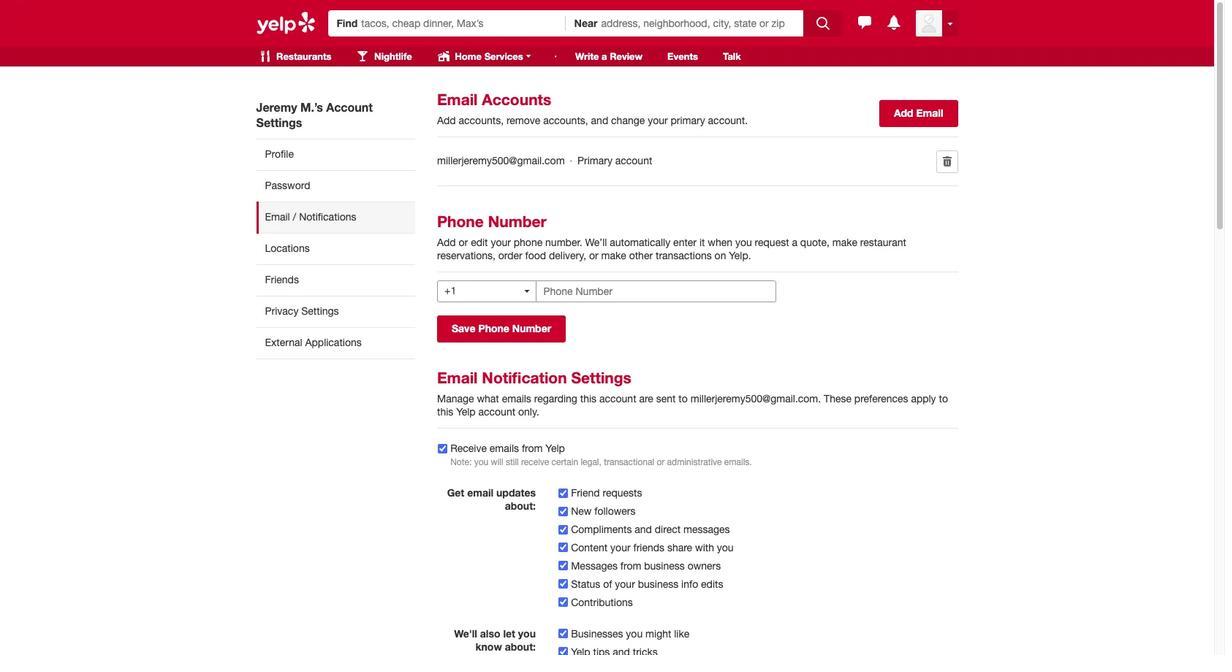 Task type: describe. For each thing, give the bounding box(es) containing it.
requests
[[603, 487, 642, 499]]

1 vertical spatial business
[[638, 579, 679, 591]]

edits
[[701, 579, 723, 591]]

from inside receive emails from yelp note: you will still receive certain legal, transactional or administrative emails.
[[522, 443, 543, 455]]

friends
[[634, 542, 665, 554]]

new
[[571, 506, 592, 517]]

settings inside jeremy m.'s account settings
[[256, 116, 302, 129]]

friends
[[265, 274, 299, 286]]

menu bar containing restaurants
[[247, 47, 547, 67]]

request
[[755, 237, 789, 248]]

find
[[337, 17, 358, 29]]

address, neighborhood, city, state or zip field
[[601, 16, 794, 31]]

new followers
[[571, 506, 636, 517]]

like
[[674, 629, 690, 640]]

email for email / notifications
[[265, 211, 290, 223]]

privacy
[[265, 306, 299, 317]]

compliments
[[571, 524, 632, 536]]

notifications
[[299, 211, 356, 223]]

jeremy m.'s account settings
[[256, 100, 373, 129]]

yelp.
[[729, 250, 751, 262]]

are
[[639, 393, 654, 405]]

notifications image
[[885, 14, 903, 31]]

you left 'might'
[[626, 629, 643, 640]]

know
[[476, 641, 502, 653]]

friend
[[571, 487, 600, 499]]

food
[[525, 250, 546, 262]]

number.
[[545, 237, 582, 248]]

review
[[610, 50, 643, 62]]

or inside receive emails from yelp note: you will still receive certain legal, transactional or administrative emails.
[[657, 458, 665, 468]]

yelp inside receive emails from yelp note: you will still receive certain legal, transactional or administrative emails.
[[546, 443, 565, 455]]

we'll
[[585, 237, 607, 248]]

also
[[480, 628, 500, 640]]

notification
[[482, 369, 567, 387]]

remove
[[507, 115, 541, 126]]

you inside we'll also let you know about:
[[518, 628, 536, 640]]

only.
[[518, 406, 539, 418]]

email / notifications
[[265, 211, 356, 223]]

primary
[[671, 115, 705, 126]]

receive
[[451, 443, 487, 455]]

events link
[[657, 47, 709, 67]]

phone
[[514, 237, 543, 248]]

order
[[498, 250, 523, 262]]

privacy settings
[[265, 306, 339, 317]]

external applications
[[265, 337, 362, 349]]

status
[[571, 579, 601, 591]]

primary account
[[578, 155, 652, 167]]

messages
[[571, 561, 618, 572]]

this inside the . these preferences apply to this yelp account only.
[[437, 406, 454, 418]]

preferences
[[855, 393, 908, 405]]

account inside the . these preferences apply to this yelp account only.
[[479, 406, 516, 418]]

contributions
[[571, 597, 633, 609]]

Phone Number text field
[[536, 281, 776, 303]]

quote,
[[800, 237, 830, 248]]

save
[[452, 322, 476, 335]]

add for phone number
[[437, 237, 456, 248]]

updates
[[496, 487, 536, 499]]

you inside "phone number add or edit your phone number. we'll automatically enter it when you request a quote, make restaurant reservations, order food delivery, or make other transactions on yelp."
[[735, 237, 752, 248]]

transactional
[[604, 458, 654, 468]]

receive
[[521, 458, 549, 468]]

let
[[503, 628, 515, 640]]

you inside receive emails from yelp note: you will still receive certain legal, transactional or administrative emails.
[[474, 458, 489, 468]]

1 horizontal spatial or
[[589, 250, 599, 262]]

email accounts add accounts, remove accounts, and change your primary account.
[[437, 91, 748, 126]]

with
[[695, 542, 714, 554]]

it
[[700, 237, 705, 248]]

notifications element
[[885, 14, 903, 31]]

1 vertical spatial and
[[635, 524, 652, 536]]

external applications link
[[256, 327, 415, 360]]

save phone number
[[452, 322, 551, 335]]

share
[[667, 542, 692, 554]]

we'll
[[454, 628, 477, 640]]

reservations,
[[437, 250, 496, 262]]

0 vertical spatial millerjeremy500@gmail.com
[[437, 155, 565, 167]]

of
[[603, 579, 612, 591]]

phone inside button
[[478, 322, 510, 335]]

administrative
[[667, 458, 722, 468]]

locations link
[[256, 233, 415, 265]]

your down compliments at bottom
[[611, 542, 631, 554]]

your right of
[[615, 579, 635, 591]]

sent
[[656, 393, 676, 405]]

add email
[[894, 107, 944, 119]]

a inside "phone number add or edit your phone number. we'll automatically enter it when you request a quote, make restaurant reservations, order food delivery, or make other transactions on yelp."
[[792, 237, 798, 248]]

1 to from the left
[[679, 393, 688, 405]]

0 vertical spatial make
[[833, 237, 858, 248]]

0 horizontal spatial or
[[459, 237, 468, 248]]

home
[[455, 50, 482, 62]]

2 vertical spatial settings
[[571, 369, 632, 387]]

messages image
[[856, 14, 873, 31]]

to inside the . these preferences apply to this yelp account only.
[[939, 393, 948, 405]]

jeremy m. image
[[916, 10, 942, 37]]

manage
[[437, 393, 474, 405]]

2 accounts, from the left
[[543, 115, 588, 126]]

email / notifications link
[[256, 202, 415, 233]]

0 vertical spatial emails
[[502, 393, 531, 405]]

/
[[293, 211, 296, 223]]

owners
[[688, 561, 721, 572]]

restaurant
[[860, 237, 907, 248]]

status of your business info edits
[[571, 579, 723, 591]]

talk link
[[712, 47, 752, 67]]

jeremy
[[256, 100, 297, 114]]

info
[[681, 579, 698, 591]]

you right 'with'
[[717, 542, 734, 554]]

and inside email accounts add accounts, remove accounts, and change your primary account.
[[591, 115, 608, 126]]

locations
[[265, 243, 310, 254]]



Task type: locate. For each thing, give the bounding box(es) containing it.
you left will
[[474, 458, 489, 468]]

1 horizontal spatial to
[[939, 393, 948, 405]]

0 vertical spatial about:
[[505, 500, 536, 512]]

number inside button
[[512, 322, 551, 335]]

settings up manage what emails regarding this account are sent to millerjeremy500@gmail.com
[[571, 369, 632, 387]]

nightlife
[[372, 50, 412, 62]]

Find field
[[361, 16, 557, 31]]

about: inside we'll also let you know about:
[[505, 641, 536, 653]]

this down manage
[[437, 406, 454, 418]]

0 vertical spatial number
[[488, 213, 547, 231]]

you up 'yelp.'
[[735, 237, 752, 248]]

0 horizontal spatial this
[[437, 406, 454, 418]]

0 vertical spatial from
[[522, 443, 543, 455]]

when
[[708, 237, 733, 248]]

None checkbox
[[559, 489, 568, 498], [559, 525, 568, 535], [559, 562, 568, 571], [559, 648, 568, 656], [559, 489, 568, 498], [559, 525, 568, 535], [559, 562, 568, 571], [559, 648, 568, 656]]

None search field
[[328, 6, 845, 37]]

millerjeremy500@gmail.com down remove
[[437, 155, 565, 167]]

1 vertical spatial account
[[600, 393, 636, 405]]

apply
[[911, 393, 936, 405]]

2 horizontal spatial or
[[657, 458, 665, 468]]

account down what
[[479, 406, 516, 418]]

number up email notification settings
[[512, 322, 551, 335]]

make down the we'll
[[601, 250, 626, 262]]

or down the we'll
[[589, 250, 599, 262]]

0 horizontal spatial a
[[602, 50, 607, 62]]

m.'s
[[300, 100, 323, 114]]

write
[[575, 50, 599, 62]]

events
[[668, 50, 698, 62]]

you right let
[[518, 628, 536, 640]]

settings up external applications on the left
[[301, 306, 339, 317]]

on
[[715, 250, 726, 262]]

messages from business owners
[[571, 561, 721, 572]]

primary
[[578, 155, 613, 167]]

.
[[818, 393, 821, 405]]

manage what emails regarding this account are sent to millerjeremy500@gmail.com
[[437, 393, 818, 405]]

0 vertical spatial settings
[[256, 116, 302, 129]]

certain
[[552, 458, 578, 468]]

accounts, right remove
[[543, 115, 588, 126]]

None checkbox
[[438, 444, 447, 454], [559, 507, 568, 517], [559, 544, 568, 553], [559, 580, 568, 590], [559, 598, 568, 608], [559, 630, 568, 639], [438, 444, 447, 454], [559, 507, 568, 517], [559, 544, 568, 553], [559, 580, 568, 590], [559, 598, 568, 608], [559, 630, 568, 639]]

None field
[[361, 16, 557, 31]]

0 horizontal spatial to
[[679, 393, 688, 405]]

accounts, down the accounts
[[459, 115, 504, 126]]

2 about: from the top
[[505, 641, 536, 653]]

millerjeremy500@gmail.com up the emails.
[[691, 393, 818, 405]]

1 horizontal spatial accounts,
[[543, 115, 588, 126]]

0 horizontal spatial and
[[591, 115, 608, 126]]

get
[[447, 487, 464, 499]]

1 about: from the top
[[505, 500, 536, 512]]

add for email accounts
[[437, 115, 456, 126]]

account
[[326, 100, 373, 114]]

automatically
[[610, 237, 671, 248]]

note:
[[451, 458, 472, 468]]

0 vertical spatial or
[[459, 237, 468, 248]]

will
[[491, 458, 503, 468]]

add inside email accounts add accounts, remove accounts, and change your primary account.
[[437, 115, 456, 126]]

and up friends
[[635, 524, 652, 536]]

0 horizontal spatial accounts,
[[459, 115, 504, 126]]

add email link
[[879, 100, 958, 127]]

1 horizontal spatial this
[[580, 393, 597, 405]]

1 horizontal spatial menu bar
[[550, 47, 752, 67]]

0 horizontal spatial make
[[601, 250, 626, 262]]

1 horizontal spatial from
[[621, 561, 641, 572]]

1 vertical spatial from
[[621, 561, 641, 572]]

. these preferences apply to this yelp account only.
[[437, 393, 948, 418]]

applications
[[305, 337, 362, 349]]

business down content your friends share with you
[[644, 561, 685, 572]]

services
[[484, 50, 523, 62]]

1 vertical spatial a
[[792, 237, 798, 248]]

restaurants link
[[247, 47, 343, 67]]

messages element
[[856, 14, 873, 31]]

change
[[611, 115, 645, 126]]

1 horizontal spatial a
[[792, 237, 798, 248]]

and left 'change'
[[591, 115, 608, 126]]

or
[[459, 237, 468, 248], [589, 250, 599, 262], [657, 458, 665, 468]]

a
[[602, 50, 607, 62], [792, 237, 798, 248]]

or right the 'transactional'
[[657, 458, 665, 468]]

save phone number button
[[437, 316, 566, 343]]

a right write
[[602, 50, 607, 62]]

this right regarding
[[580, 393, 597, 405]]

yelp up certain
[[546, 443, 565, 455]]

get email updates about:
[[447, 487, 536, 512]]

businesses you might like
[[571, 629, 690, 640]]

direct
[[655, 524, 681, 536]]

account right 'primary'
[[615, 155, 652, 167]]

phone up edit
[[437, 213, 484, 231]]

1 vertical spatial millerjeremy500@gmail.com
[[691, 393, 818, 405]]

these
[[824, 393, 852, 405]]

2 menu bar from the left
[[550, 47, 752, 67]]

legal,
[[581, 458, 602, 468]]

from up status of your business info edits
[[621, 561, 641, 572]]

this
[[580, 393, 597, 405], [437, 406, 454, 418]]

make
[[833, 237, 858, 248], [601, 250, 626, 262]]

phone number add or edit your phone number. we'll automatically enter it when you request a quote, make restaurant reservations, order food delivery, or make other transactions on yelp.
[[437, 213, 907, 262]]

home services
[[452, 50, 526, 62]]

2 to from the left
[[939, 393, 948, 405]]

settings inside 'link'
[[301, 306, 339, 317]]

password link
[[256, 170, 415, 202]]

accounts,
[[459, 115, 504, 126], [543, 115, 588, 126]]

1 vertical spatial or
[[589, 250, 599, 262]]

2 vertical spatial account
[[479, 406, 516, 418]]

0 vertical spatial yelp
[[456, 406, 476, 418]]

transactions
[[656, 250, 712, 262]]

add inside "phone number add or edit your phone number. we'll automatically enter it when you request a quote, make restaurant reservations, order food delivery, or make other transactions on yelp."
[[437, 237, 456, 248]]

phone right save
[[478, 322, 510, 335]]

0 horizontal spatial menu bar
[[247, 47, 547, 67]]

friends link
[[256, 265, 415, 296]]

account left are
[[600, 393, 636, 405]]

to right sent
[[679, 393, 688, 405]]

0 horizontal spatial yelp
[[456, 406, 476, 418]]

restaurants
[[274, 50, 332, 62]]

number up phone
[[488, 213, 547, 231]]

0 vertical spatial and
[[591, 115, 608, 126]]

menu bar
[[247, 47, 547, 67], [550, 47, 752, 67]]

regarding
[[534, 393, 578, 405]]

1 horizontal spatial make
[[833, 237, 858, 248]]

1 accounts, from the left
[[459, 115, 504, 126]]

0 horizontal spatial from
[[522, 443, 543, 455]]

1 vertical spatial settings
[[301, 306, 339, 317]]

0 horizontal spatial millerjeremy500@gmail.com
[[437, 155, 565, 167]]

we'll also let you know about:
[[454, 628, 536, 653]]

from up receive
[[522, 443, 543, 455]]

accounts
[[482, 91, 551, 109]]

nightlife link
[[345, 47, 423, 67]]

to right apply
[[939, 393, 948, 405]]

2 vertical spatial or
[[657, 458, 665, 468]]

1 vertical spatial this
[[437, 406, 454, 418]]

yelp down manage
[[456, 406, 476, 418]]

account.
[[708, 115, 748, 126]]

you
[[735, 237, 752, 248], [474, 458, 489, 468], [717, 542, 734, 554], [518, 628, 536, 640], [626, 629, 643, 640]]

write a review
[[575, 50, 643, 62]]

about: inside get email updates about:
[[505, 500, 536, 512]]

none search field containing find
[[328, 6, 845, 37]]

0 vertical spatial phone
[[437, 213, 484, 231]]

profile
[[265, 148, 294, 160]]

menu bar containing write a review
[[550, 47, 752, 67]]

your
[[648, 115, 668, 126], [491, 237, 511, 248], [611, 542, 631, 554], [615, 579, 635, 591]]

0 vertical spatial a
[[602, 50, 607, 62]]

delivery,
[[549, 250, 586, 262]]

1 vertical spatial emails
[[490, 443, 519, 455]]

about: down let
[[505, 641, 536, 653]]

businesses
[[571, 629, 623, 640]]

email for email notification settings
[[437, 369, 478, 387]]

business down 'messages from business owners'
[[638, 579, 679, 591]]

1 horizontal spatial and
[[635, 524, 652, 536]]

your inside email accounts add accounts, remove accounts, and change your primary account.
[[648, 115, 668, 126]]

0 vertical spatial account
[[615, 155, 652, 167]]

what
[[477, 393, 499, 405]]

talk
[[723, 50, 741, 62]]

your inside "phone number add or edit your phone number. we'll automatically enter it when you request a quote, make restaurant reservations, order food delivery, or make other transactions on yelp."
[[491, 237, 511, 248]]

password
[[265, 180, 310, 192]]

about:
[[505, 500, 536, 512], [505, 641, 536, 653]]

a left quote,
[[792, 237, 798, 248]]

1 vertical spatial number
[[512, 322, 551, 335]]

or up reservations, in the top left of the page
[[459, 237, 468, 248]]

1 menu bar from the left
[[247, 47, 547, 67]]

about: down updates
[[505, 500, 536, 512]]

email notification settings
[[437, 369, 632, 387]]

content your friends share with you
[[571, 542, 734, 554]]

1 vertical spatial make
[[601, 250, 626, 262]]

profile link
[[256, 139, 415, 170]]

emails up will
[[490, 443, 519, 455]]

1 vertical spatial about:
[[505, 641, 536, 653]]

emails inside receive emails from yelp note: you will still receive certain legal, transactional or administrative emails.
[[490, 443, 519, 455]]

emails up 'only.'
[[502, 393, 531, 405]]

1 horizontal spatial yelp
[[546, 443, 565, 455]]

receive emails from yelp note: you will still receive certain legal, transactional or administrative emails.
[[451, 443, 752, 468]]

your up order
[[491, 237, 511, 248]]

settings down jeremy
[[256, 116, 302, 129]]

your right 'change'
[[648, 115, 668, 126]]

followers
[[595, 506, 636, 517]]

1 vertical spatial phone
[[478, 322, 510, 335]]

compliments and direct messages
[[571, 524, 730, 536]]

other
[[629, 250, 653, 262]]

email inside email accounts add accounts, remove accounts, and change your primary account.
[[437, 91, 478, 109]]

to
[[679, 393, 688, 405], [939, 393, 948, 405]]

yelp inside the . these preferences apply to this yelp account only.
[[456, 406, 476, 418]]

email
[[467, 487, 494, 499]]

emails.
[[724, 458, 752, 468]]

0 vertical spatial this
[[580, 393, 597, 405]]

write a review link
[[564, 47, 654, 67]]

make right quote,
[[833, 237, 858, 248]]

messages
[[684, 524, 730, 536]]

0 vertical spatial business
[[644, 561, 685, 572]]

content
[[571, 542, 608, 554]]

1 vertical spatial yelp
[[546, 443, 565, 455]]

phone inside "phone number add or edit your phone number. we'll automatically enter it when you request a quote, make restaurant reservations, order food delivery, or make other transactions on yelp."
[[437, 213, 484, 231]]

number inside "phone number add or edit your phone number. we'll automatically enter it when you request a quote, make restaurant reservations, order food delivery, or make other transactions on yelp."
[[488, 213, 547, 231]]

email for email accounts add accounts, remove accounts, and change your primary account.
[[437, 91, 478, 109]]

1 horizontal spatial millerjeremy500@gmail.com
[[691, 393, 818, 405]]



Task type: vqa. For each thing, say whether or not it's contained in the screenshot.
the add in Email Accounts Add accounts, remove accounts, and change your primary account.
yes



